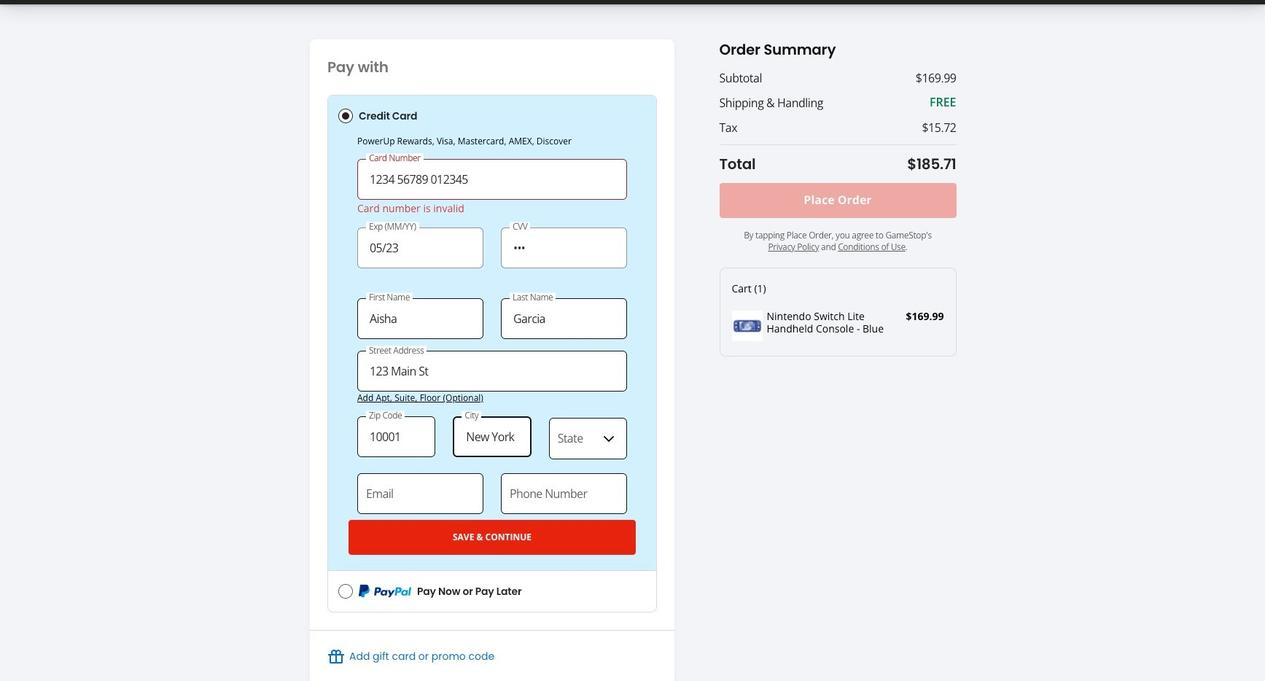 Task type: vqa. For each thing, say whether or not it's contained in the screenshot.
phone field
yes



Task type: describe. For each thing, give the bounding box(es) containing it.
gift card image
[[327, 648, 345, 666]]

nintendo switch lite handheld console - blue image
[[732, 311, 762, 341]]



Task type: locate. For each thing, give the bounding box(es) containing it.
None password field
[[501, 227, 627, 268]]

None email field
[[357, 473, 484, 514]]

None text field
[[357, 298, 484, 339], [357, 416, 436, 457], [357, 298, 484, 339], [357, 416, 436, 457]]

None telephone field
[[501, 473, 627, 514]]

None text field
[[357, 159, 627, 200], [357, 227, 484, 268], [501, 298, 627, 339], [357, 351, 627, 392], [453, 416, 531, 457], [357, 159, 627, 200], [357, 227, 484, 268], [501, 298, 627, 339], [357, 351, 627, 392], [453, 416, 531, 457]]

tab list
[[327, 95, 657, 612]]



